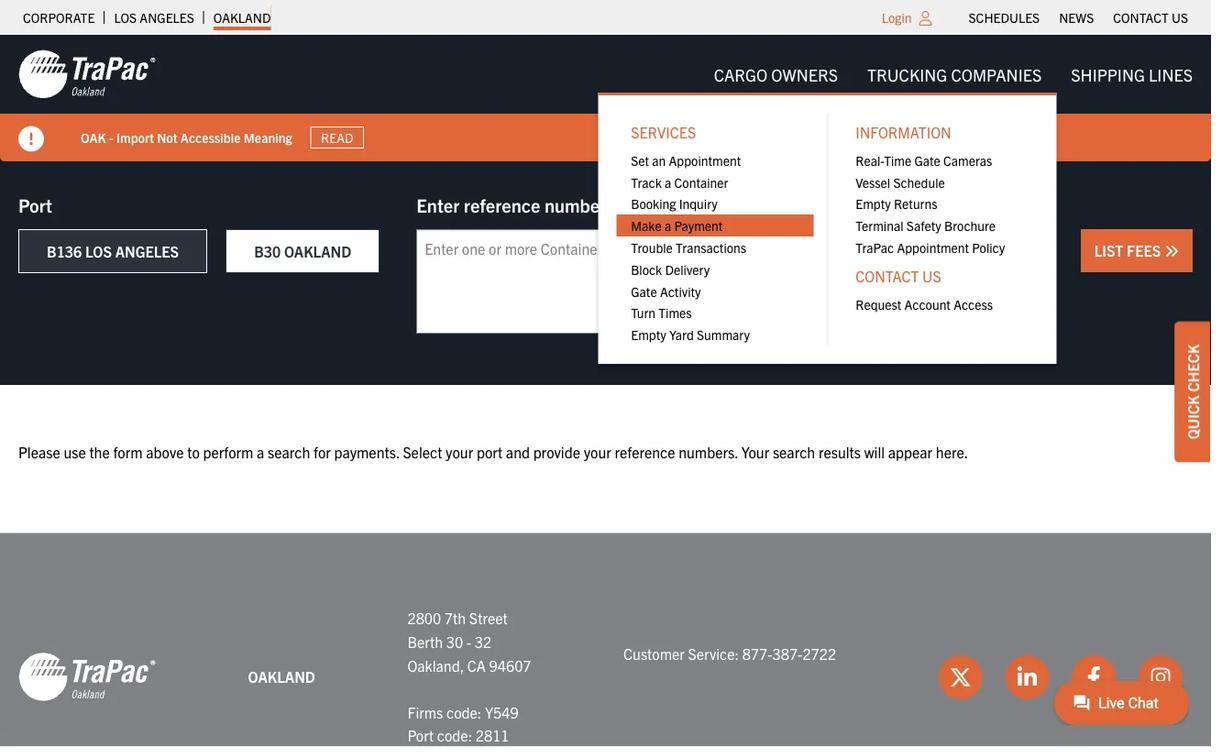 Task type: locate. For each thing, give the bounding box(es) containing it.
ca
[[468, 656, 486, 674]]

appointment up "container"
[[669, 152, 741, 168]]

menu containing real-time gate cameras
[[841, 149, 1038, 258]]

1 vertical spatial code:
[[437, 726, 472, 745]]

oakland image
[[18, 49, 156, 100], [18, 652, 156, 703]]

los
[[114, 9, 137, 26], [85, 242, 112, 260]]

empty
[[856, 195, 891, 212], [631, 326, 667, 343]]

real-time gate cameras link
[[841, 149, 1038, 171]]

1 horizontal spatial -
[[467, 633, 472, 651]]

port up b136
[[18, 193, 52, 216]]

contact for leftmost 'contact us' link
[[856, 267, 919, 285]]

set an appointment track a container booking inquiry make a payment trouble transactions block delivery gate activity turn times empty yard summary
[[631, 152, 750, 343]]

banner containing cargo owners
[[0, 35, 1212, 364]]

service:
[[688, 644, 739, 663]]

2 vertical spatial a
[[257, 443, 264, 461]]

read link
[[311, 126, 364, 149]]

news
[[1059, 9, 1094, 26]]

0 horizontal spatial -
[[109, 129, 113, 145]]

0 vertical spatial oakland image
[[18, 49, 156, 100]]

contact us
[[1114, 9, 1189, 26], [856, 267, 942, 285]]

trucking
[[868, 64, 948, 84]]

1 vertical spatial appointment
[[897, 239, 970, 256]]

1 vertical spatial empty
[[631, 326, 667, 343]]

1 vertical spatial contact us
[[856, 267, 942, 285]]

search left for
[[268, 443, 310, 461]]

services
[[631, 122, 696, 141]]

2 your from the left
[[584, 443, 612, 461]]

menu bar
[[959, 5, 1198, 30], [598, 56, 1208, 364]]

32
[[475, 633, 492, 651]]

trucking companies menu item
[[598, 56, 1057, 364]]

0 horizontal spatial us
[[923, 267, 942, 285]]

menu for trucking companies
[[598, 93, 1057, 364]]

oakland,
[[408, 656, 464, 674]]

customer
[[624, 644, 685, 663]]

us up account
[[923, 267, 942, 285]]

1 vertical spatial contact us link
[[841, 258, 1038, 293]]

schedules
[[969, 9, 1040, 26]]

1 vertical spatial menu bar
[[598, 56, 1208, 364]]

contact us link up shipping lines
[[1114, 5, 1189, 30]]

1 horizontal spatial your
[[584, 443, 612, 461]]

b136 los angeles
[[47, 242, 179, 260]]

code: down the firms
[[437, 726, 472, 745]]

1 horizontal spatial los
[[114, 9, 137, 26]]

schedule
[[894, 174, 945, 190]]

reference left numbers.
[[615, 443, 676, 461]]

above
[[146, 443, 184, 461]]

shipping lines
[[1071, 64, 1193, 84]]

los right corporate link
[[114, 9, 137, 26]]

0 vertical spatial oakland
[[214, 9, 271, 26]]

empty down turn
[[631, 326, 667, 343]]

1 vertical spatial port
[[408, 726, 434, 745]]

1 horizontal spatial contact
[[1114, 9, 1169, 26]]

delivery
[[665, 261, 710, 277]]

contact
[[1114, 9, 1169, 26], [856, 267, 919, 285]]

2 search from the left
[[773, 443, 816, 461]]

0 vertical spatial -
[[109, 129, 113, 145]]

0 horizontal spatial your
[[446, 443, 473, 461]]

0 vertical spatial us
[[1172, 9, 1189, 26]]

menu containing set an appointment
[[617, 149, 814, 346]]

- right oak
[[109, 129, 113, 145]]

menu bar containing schedules
[[959, 5, 1198, 30]]

a right the track
[[665, 174, 672, 190]]

0 vertical spatial a
[[665, 174, 672, 190]]

1 horizontal spatial contact us
[[1114, 9, 1189, 26]]

0 vertical spatial empty
[[856, 195, 891, 212]]

your left port
[[446, 443, 473, 461]]

please use the form above to perform a search for payments. select your port and provide your reference numbers. your search results will appear here.
[[18, 443, 969, 461]]

gate up turn
[[631, 283, 657, 299]]

footer
[[0, 533, 1212, 747]]

0 vertical spatial port
[[18, 193, 52, 216]]

contact us up request
[[856, 267, 942, 285]]

2 vertical spatial oakland
[[248, 668, 315, 686]]

check
[[1184, 345, 1202, 392]]

information link
[[841, 114, 1038, 149]]

menu for information
[[841, 149, 1038, 258]]

contact us inside menu item
[[856, 267, 942, 285]]

contact us for the right 'contact us' link
[[1114, 9, 1189, 26]]

0 vertical spatial appointment
[[669, 152, 741, 168]]

list fees
[[1095, 241, 1165, 260]]

footer containing 2800 7th street
[[0, 533, 1212, 747]]

light image
[[920, 11, 932, 26]]

0 horizontal spatial los
[[85, 242, 112, 260]]

time
[[884, 152, 912, 168]]

1 horizontal spatial gate
[[915, 152, 941, 168]]

appointment inside real-time gate cameras vessel schedule empty returns terminal safety brochure trapac appointment policy
[[897, 239, 970, 256]]

empty down vessel
[[856, 195, 891, 212]]

0 horizontal spatial empty
[[631, 326, 667, 343]]

0 vertical spatial contact us link
[[1114, 5, 1189, 30]]

b30 oakland
[[254, 242, 351, 260]]

1 horizontal spatial reference
[[615, 443, 676, 461]]

quick check
[[1184, 345, 1202, 440]]

contact us menu item
[[841, 258, 1038, 315]]

access
[[954, 296, 993, 313]]

los right b136
[[85, 242, 112, 260]]

1 horizontal spatial port
[[408, 726, 434, 745]]

set an appointment link
[[617, 149, 814, 171]]

empty yard summary link
[[617, 324, 814, 346]]

1 search from the left
[[268, 443, 310, 461]]

0 vertical spatial los
[[114, 9, 137, 26]]

a right make
[[665, 217, 672, 234]]

empty inside real-time gate cameras vessel schedule empty returns terminal safety brochure trapac appointment policy
[[856, 195, 891, 212]]

turn times link
[[617, 302, 814, 324]]

firms
[[408, 703, 443, 721]]

your right provide
[[584, 443, 612, 461]]

1 vertical spatial angeles
[[115, 242, 179, 260]]

number(s)
[[545, 193, 627, 216]]

contact up request
[[856, 267, 919, 285]]

gate up the schedule
[[915, 152, 941, 168]]

port down the firms
[[408, 726, 434, 745]]

solid image
[[18, 126, 44, 152]]

0 horizontal spatial reference
[[464, 193, 540, 216]]

corporate
[[23, 9, 95, 26]]

appointment inside set an appointment track a container booking inquiry make a payment trouble transactions block delivery gate activity turn times empty yard summary
[[669, 152, 741, 168]]

to
[[187, 443, 200, 461]]

accessible
[[181, 129, 241, 145]]

cargo owners
[[714, 64, 838, 84]]

1 horizontal spatial contact us link
[[1114, 5, 1189, 30]]

1 your from the left
[[446, 443, 473, 461]]

solid image
[[1165, 244, 1179, 259]]

1 horizontal spatial empty
[[856, 195, 891, 212]]

oak - import not accessible meaning
[[81, 129, 292, 145]]

contact us up shipping lines
[[1114, 9, 1189, 26]]

1 vertical spatial oakland image
[[18, 652, 156, 703]]

your
[[742, 443, 770, 461]]

payments.
[[334, 443, 400, 461]]

0 vertical spatial menu bar
[[959, 5, 1198, 30]]

services menu item
[[617, 114, 814, 346]]

a right perform
[[257, 443, 264, 461]]

0 vertical spatial contact
[[1114, 9, 1169, 26]]

search right your
[[773, 443, 816, 461]]

corporate link
[[23, 5, 95, 30]]

1 vertical spatial us
[[923, 267, 942, 285]]

vessel schedule link
[[841, 171, 1038, 193]]

1 vertical spatial oakland
[[284, 242, 351, 260]]

contact inside menu item
[[856, 267, 919, 285]]

- right 30
[[467, 633, 472, 651]]

los inside los angeles link
[[114, 9, 137, 26]]

angeles right b136
[[115, 242, 179, 260]]

make a payment link
[[617, 215, 814, 236]]

shipping
[[1071, 64, 1145, 84]]

0 horizontal spatial contact
[[856, 267, 919, 285]]

menu
[[598, 93, 1057, 364], [617, 149, 814, 346], [841, 149, 1038, 258]]

1 vertical spatial los
[[85, 242, 112, 260]]

los angeles
[[114, 9, 194, 26]]

1 vertical spatial contact
[[856, 267, 919, 285]]

a
[[665, 174, 672, 190], [665, 217, 672, 234], [257, 443, 264, 461]]

contact us link
[[1114, 5, 1189, 30], [841, 258, 1038, 293]]

contact up shipping lines
[[1114, 9, 1169, 26]]

0 horizontal spatial gate
[[631, 283, 657, 299]]

0 horizontal spatial appointment
[[669, 152, 741, 168]]

port
[[18, 193, 52, 216], [408, 726, 434, 745]]

oak
[[81, 129, 106, 145]]

container
[[675, 174, 729, 190]]

1 vertical spatial reference
[[615, 443, 676, 461]]

menu containing services
[[598, 93, 1057, 364]]

banner
[[0, 35, 1212, 364]]

code:
[[447, 703, 482, 721], [437, 726, 472, 745]]

appointment down terminal safety brochure link
[[897, 239, 970, 256]]

0 vertical spatial gate
[[915, 152, 941, 168]]

1 horizontal spatial appointment
[[897, 239, 970, 256]]

owners
[[772, 64, 838, 84]]

reference right enter
[[464, 193, 540, 216]]

0 vertical spatial contact us
[[1114, 9, 1189, 26]]

us up the lines
[[1172, 9, 1189, 26]]

reference
[[464, 193, 540, 216], [615, 443, 676, 461]]

angeles left oakland link
[[140, 9, 194, 26]]

1 vertical spatial gate
[[631, 283, 657, 299]]

1 vertical spatial -
[[467, 633, 472, 651]]

0 vertical spatial reference
[[464, 193, 540, 216]]

make
[[631, 217, 662, 234]]

877-
[[743, 644, 773, 663]]

1 horizontal spatial search
[[773, 443, 816, 461]]

code: up 2811
[[447, 703, 482, 721]]

us inside menu item
[[923, 267, 942, 285]]

terminal safety brochure link
[[841, 215, 1038, 236]]

an
[[652, 152, 666, 168]]

1 oakland image from the top
[[18, 49, 156, 100]]

numbers.
[[679, 443, 738, 461]]

use
[[64, 443, 86, 461]]

0 horizontal spatial contact us
[[856, 267, 942, 285]]

contact us link up account
[[841, 258, 1038, 293]]

gate
[[915, 152, 941, 168], [631, 283, 657, 299]]

1 vertical spatial a
[[665, 217, 672, 234]]

0 horizontal spatial search
[[268, 443, 310, 461]]

oakland link
[[214, 5, 271, 30]]

0 vertical spatial angeles
[[140, 9, 194, 26]]

Enter reference number(s) text field
[[417, 229, 1044, 334]]



Task type: vqa. For each thing, say whether or not it's contained in the screenshot.
5th 12/31/2023 from the bottom of the page
no



Task type: describe. For each thing, give the bounding box(es) containing it.
turn
[[631, 305, 656, 321]]

real-time gate cameras vessel schedule empty returns terminal safety brochure trapac appointment policy
[[856, 152, 1005, 256]]

empty inside set an appointment track a container booking inquiry make a payment trouble transactions block delivery gate activity turn times empty yard summary
[[631, 326, 667, 343]]

0 horizontal spatial contact us link
[[841, 258, 1038, 293]]

port inside the firms code:  y549 port code:  2811
[[408, 726, 434, 745]]

services link
[[617, 114, 814, 149]]

and
[[506, 443, 530, 461]]

port
[[477, 443, 503, 461]]

schedules link
[[969, 5, 1040, 30]]

here.
[[936, 443, 969, 461]]

block
[[631, 261, 662, 277]]

94607
[[489, 656, 532, 674]]

2811
[[476, 726, 510, 745]]

trouble
[[631, 239, 673, 256]]

make a payment menu item
[[617, 215, 814, 236]]

trouble transactions link
[[617, 236, 814, 258]]

enter
[[417, 193, 460, 216]]

vessel
[[856, 174, 891, 190]]

inquiry
[[679, 195, 718, 212]]

trucking companies link
[[853, 56, 1057, 93]]

firms code:  y549 port code:  2811
[[408, 703, 519, 745]]

berth
[[408, 633, 443, 651]]

account
[[905, 296, 951, 313]]

1 horizontal spatial us
[[1172, 9, 1189, 26]]

activity
[[660, 283, 701, 299]]

information
[[856, 122, 952, 141]]

menu bar containing cargo owners
[[598, 56, 1208, 364]]

b136
[[47, 242, 82, 260]]

companies
[[951, 64, 1042, 84]]

real-
[[856, 152, 884, 168]]

contact for the right 'contact us' link
[[1114, 9, 1169, 26]]

387-
[[773, 644, 803, 663]]

0 vertical spatial code:
[[447, 703, 482, 721]]

contact us for leftmost 'contact us' link
[[856, 267, 942, 285]]

2800 7th street berth 30 - 32 oakland, ca 94607
[[408, 609, 532, 674]]

news link
[[1059, 5, 1094, 30]]

gate inside set an appointment track a container booking inquiry make a payment trouble transactions block delivery gate activity turn times empty yard summary
[[631, 283, 657, 299]]

0 horizontal spatial port
[[18, 193, 52, 216]]

quick
[[1184, 396, 1202, 440]]

- inside 2800 7th street berth 30 - 32 oakland, ca 94607
[[467, 633, 472, 651]]

the
[[89, 443, 110, 461]]

brochure
[[945, 217, 996, 234]]

7th
[[445, 609, 466, 627]]

returns
[[894, 195, 938, 212]]

enter reference number(s)
[[417, 193, 627, 216]]

empty returns link
[[841, 193, 1038, 215]]

block delivery link
[[617, 258, 814, 280]]

y549
[[485, 703, 519, 721]]

request account access link
[[841, 293, 1038, 315]]

for
[[314, 443, 331, 461]]

times
[[659, 305, 692, 321]]

cargo
[[714, 64, 768, 84]]

trapac appointment policy link
[[841, 236, 1038, 258]]

select
[[403, 443, 442, 461]]

perform
[[203, 443, 253, 461]]

will
[[865, 443, 885, 461]]

read
[[321, 129, 354, 146]]

booking inquiry link
[[617, 193, 814, 215]]

transactions
[[676, 239, 747, 256]]

2 oakland image from the top
[[18, 652, 156, 703]]

results
[[819, 443, 861, 461]]

list
[[1095, 241, 1124, 260]]

oakland inside footer
[[248, 668, 315, 686]]

information menu item
[[841, 114, 1038, 258]]

menu for services
[[617, 149, 814, 346]]

policy
[[972, 239, 1005, 256]]

login
[[882, 9, 912, 26]]

yard
[[670, 326, 694, 343]]

cargo owners link
[[699, 56, 853, 93]]

form
[[113, 443, 143, 461]]

summary
[[697, 326, 750, 343]]

request account access
[[856, 296, 993, 313]]

fees
[[1127, 241, 1161, 260]]

appear
[[888, 443, 933, 461]]

trucking companies
[[868, 64, 1042, 84]]

booking
[[631, 195, 676, 212]]

trapac
[[856, 239, 894, 256]]

shipping lines link
[[1057, 56, 1208, 93]]

gate inside real-time gate cameras vessel schedule empty returns terminal safety brochure trapac appointment policy
[[915, 152, 941, 168]]

track
[[631, 174, 662, 190]]

login link
[[882, 9, 912, 26]]

street
[[469, 609, 508, 627]]

cameras
[[944, 152, 993, 168]]

import
[[116, 129, 154, 145]]

gate activity link
[[617, 280, 814, 302]]

customer service: 877-387-2722
[[624, 644, 837, 663]]

30
[[446, 633, 463, 651]]

provide
[[533, 443, 581, 461]]

b30
[[254, 242, 281, 260]]



